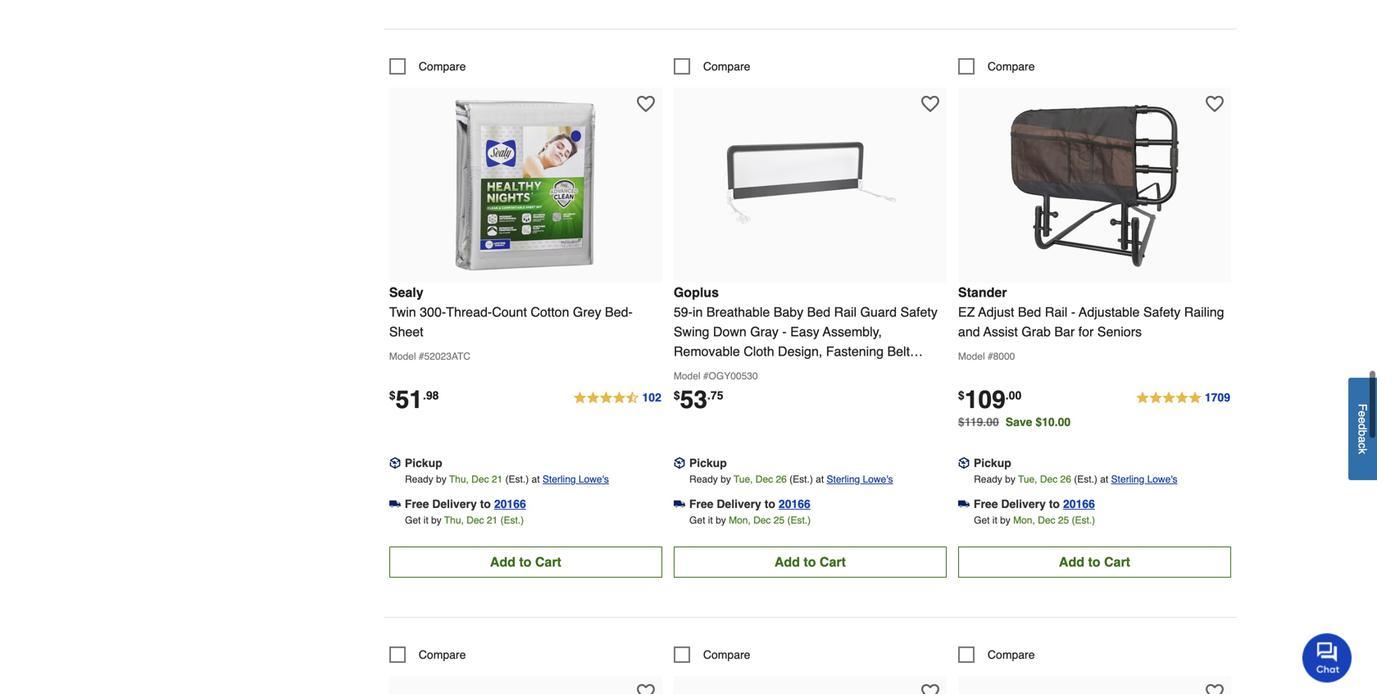 Task type: locate. For each thing, give the bounding box(es) containing it.
# down the sheet
[[419, 351, 424, 362]]

pickup image
[[959, 458, 970, 469]]

e up b
[[1357, 418, 1370, 424]]

2 horizontal spatial add
[[1059, 555, 1085, 570]]

pickup down $ 51 .98
[[405, 457, 443, 470]]

0 horizontal spatial 20166 button
[[494, 496, 526, 512]]

2 mon, from the left
[[1014, 515, 1036, 526]]

bed inside the stander ez adjust bed rail - adjustable safety railing and assist grab bar for seniors
[[1018, 305, 1042, 320]]

2 get from the left
[[690, 515, 706, 526]]

model down and
[[959, 351, 985, 362]]

26
[[776, 474, 787, 485], [1061, 474, 1072, 485]]

1 horizontal spatial sterling
[[827, 474, 860, 485]]

2 tue, from the left
[[1019, 474, 1038, 485]]

3 add to cart button from the left
[[959, 547, 1232, 578]]

1 horizontal spatial -
[[1072, 305, 1076, 320]]

1 horizontal spatial #
[[704, 371, 709, 382]]

bed up easy at the top right
[[807, 305, 831, 320]]

3 ready from the left
[[974, 474, 1003, 485]]

0 horizontal spatial tue,
[[734, 474, 753, 485]]

1 truck filled image from the left
[[389, 499, 401, 510]]

bed
[[807, 305, 831, 320], [1018, 305, 1042, 320]]

stander ez adjust bed rail - adjustable safety railing and assist grab bar for seniors
[[959, 285, 1225, 339]]

1 sterling from the left
[[543, 474, 576, 485]]

2 free from the left
[[690, 498, 714, 511]]

by
[[436, 474, 447, 485], [721, 474, 731, 485], [1006, 474, 1016, 485], [431, 515, 442, 526], [716, 515, 726, 526], [1001, 515, 1011, 526]]

0 horizontal spatial ready
[[405, 474, 434, 485]]

2 horizontal spatial ready
[[974, 474, 1003, 485]]

sealy
[[389, 285, 424, 300]]

53
[[680, 386, 708, 414]]

3 delivery from the left
[[1002, 498, 1046, 511]]

1 heart outline image from the top
[[922, 95, 940, 113]]

0 horizontal spatial 20166
[[494, 498, 526, 511]]

$ inside $ 51 .98
[[389, 389, 396, 402]]

1 horizontal spatial get it by mon, dec 25 (est.)
[[974, 515, 1096, 526]]

2 horizontal spatial at
[[1101, 474, 1109, 485]]

2 it from the left
[[708, 515, 713, 526]]

at for 1st the sterling lowe's 'button' from the right
[[1101, 474, 1109, 485]]

dec
[[472, 474, 489, 485], [756, 474, 773, 485], [1041, 474, 1058, 485], [467, 515, 484, 526], [754, 515, 771, 526], [1038, 515, 1056, 526]]

21
[[492, 474, 503, 485], [487, 515, 498, 526]]

0 horizontal spatial 25
[[774, 515, 785, 526]]

0 horizontal spatial pickup
[[405, 457, 443, 470]]

0 horizontal spatial sterling lowe's button
[[543, 471, 609, 488]]

cloth
[[744, 344, 775, 359]]

2 free delivery to 20166 from the left
[[690, 498, 811, 511]]

get it by mon, dec 25 (est.)
[[690, 515, 811, 526], [974, 515, 1096, 526]]

0 horizontal spatial add to cart
[[490, 555, 562, 570]]

rail up the bar
[[1045, 305, 1068, 320]]

compare
[[419, 60, 466, 73], [703, 60, 751, 73], [988, 60, 1035, 73], [419, 649, 466, 662], [703, 649, 751, 662], [988, 649, 1035, 662]]

gray
[[751, 324, 779, 339]]

model inside goplus 59-in breathable baby bed rail guard safety swing down gray - easy assembly, removable cloth design, fastening belt included model # ogy00530 $ 53 .75
[[674, 371, 701, 382]]

sterling
[[543, 474, 576, 485], [827, 474, 860, 485], [1112, 474, 1145, 485]]

down
[[713, 324, 747, 339]]

1 it from the left
[[424, 515, 429, 526]]

2 horizontal spatial truck filled image
[[959, 499, 970, 510]]

0 horizontal spatial sterling
[[543, 474, 576, 485]]

1 horizontal spatial add to cart button
[[674, 547, 947, 578]]

1 horizontal spatial sterling lowe's button
[[827, 471, 893, 488]]

1 horizontal spatial 20166 button
[[779, 496, 811, 512]]

1 horizontal spatial ready
[[690, 474, 718, 485]]

at
[[532, 474, 540, 485], [816, 474, 824, 485], [1101, 474, 1109, 485]]

thu, down ready by thu, dec 21 (est.) at sterling lowe's
[[444, 515, 464, 526]]

1 free from the left
[[405, 498, 429, 511]]

1 20166 from the left
[[494, 498, 526, 511]]

1 at from the left
[[532, 474, 540, 485]]

$119.00
[[959, 416, 999, 429]]

0 horizontal spatial add
[[490, 555, 516, 570]]

0 horizontal spatial truck filled image
[[389, 499, 401, 510]]

2 horizontal spatial free delivery to 20166
[[974, 498, 1096, 511]]

1 vertical spatial 21
[[487, 515, 498, 526]]

2 horizontal spatial model
[[959, 351, 985, 362]]

free for second the sterling lowe's 'button' from left the truck filled icon
[[690, 498, 714, 511]]

add to cart button
[[389, 547, 662, 578], [674, 547, 947, 578], [959, 547, 1232, 578]]

20166 for '20166' button corresponding to third the sterling lowe's 'button' from the right
[[494, 498, 526, 511]]

0 horizontal spatial $
[[389, 389, 396, 402]]

$ left .98
[[389, 389, 396, 402]]

1 horizontal spatial bed
[[1018, 305, 1042, 320]]

2 horizontal spatial free
[[974, 498, 998, 511]]

0 horizontal spatial lowe's
[[579, 474, 609, 485]]

2 horizontal spatial #
[[988, 351, 994, 362]]

breathable
[[707, 305, 770, 320]]

$ for 109
[[959, 389, 965, 402]]

2 horizontal spatial add to cart button
[[959, 547, 1232, 578]]

f e e d b a c k
[[1357, 404, 1370, 455]]

- right gray
[[783, 324, 787, 339]]

add to cart for second add to cart button from left
[[775, 555, 846, 570]]

rail
[[834, 305, 857, 320], [1045, 305, 1068, 320]]

51
[[396, 386, 423, 414]]

3 cart from the left
[[1105, 555, 1131, 570]]

1 horizontal spatial cart
[[820, 555, 846, 570]]

pickup image down 51
[[389, 458, 401, 469]]

free for third the sterling lowe's 'button' from the right the truck filled icon
[[405, 498, 429, 511]]

chat invite button image
[[1303, 633, 1353, 683]]

2 horizontal spatial 20166 button
[[1064, 496, 1096, 512]]

0 horizontal spatial -
[[783, 324, 787, 339]]

# down the assist at top right
[[988, 351, 994, 362]]

1 horizontal spatial free
[[690, 498, 714, 511]]

1 horizontal spatial lowe's
[[863, 474, 893, 485]]

2 add to cart from the left
[[775, 555, 846, 570]]

2 truck filled image from the left
[[674, 499, 685, 510]]

compare for 1003166902 element
[[703, 649, 751, 662]]

1000901134 element
[[959, 647, 1035, 663]]

0 horizontal spatial ready by tue, dec 26 (est.) at sterling lowe's
[[690, 474, 893, 485]]

21 down ready by thu, dec 21 (est.) at sterling lowe's
[[487, 515, 498, 526]]

ready down $119.00
[[974, 474, 1003, 485]]

2 cart from the left
[[820, 555, 846, 570]]

0 horizontal spatial pickup image
[[389, 458, 401, 469]]

2 pickup image from the left
[[674, 458, 685, 469]]

add
[[490, 555, 516, 570], [775, 555, 800, 570], [1059, 555, 1085, 570]]

- up the bar
[[1072, 305, 1076, 320]]

lowe's
[[579, 474, 609, 485], [863, 474, 893, 485], [1148, 474, 1178, 485]]

# up .75
[[704, 371, 709, 382]]

get for the truck filled icon associated with 1st the sterling lowe's 'button' from the right
[[974, 515, 990, 526]]

model down the sheet
[[389, 351, 416, 362]]

baby
[[774, 305, 804, 320]]

sealy twin 300-thread-count cotton grey bed-sheet image
[[436, 96, 616, 276]]

1 add to cart from the left
[[490, 555, 562, 570]]

0 horizontal spatial delivery
[[432, 498, 477, 511]]

109
[[965, 386, 1006, 414]]

2 horizontal spatial pickup
[[974, 457, 1012, 470]]

2 ready from the left
[[690, 474, 718, 485]]

$ up $119.00
[[959, 389, 965, 402]]

0 horizontal spatial add to cart button
[[389, 547, 662, 578]]

sealy twin 300-thread-count cotton grey bed- sheet
[[389, 285, 633, 339]]

truck filled image for third the sterling lowe's 'button' from the right
[[389, 499, 401, 510]]

ready up get it by thu, dec 21 (est.)
[[405, 474, 434, 485]]

2 ready by tue, dec 26 (est.) at sterling lowe's from the left
[[974, 474, 1178, 485]]

25
[[774, 515, 785, 526], [1059, 515, 1070, 526]]

0 horizontal spatial model
[[389, 351, 416, 362]]

heart outline image
[[922, 95, 940, 113], [922, 684, 940, 695]]

0 horizontal spatial get
[[405, 515, 421, 526]]

e up d
[[1357, 411, 1370, 418]]

1 horizontal spatial ready by tue, dec 26 (est.) at sterling lowe's
[[974, 474, 1178, 485]]

heart outline image
[[637, 95, 655, 113], [1206, 95, 1224, 113], [637, 684, 655, 695], [1206, 684, 1224, 695]]

to
[[480, 498, 491, 511], [765, 498, 776, 511], [1049, 498, 1060, 511], [519, 555, 532, 570], [804, 555, 816, 570], [1089, 555, 1101, 570]]

0 horizontal spatial #
[[419, 351, 424, 362]]

1 cart from the left
[[535, 555, 562, 570]]

-
[[1072, 305, 1076, 320], [783, 324, 787, 339]]

(est.)
[[506, 474, 529, 485], [790, 474, 813, 485], [1074, 474, 1098, 485], [501, 515, 524, 526], [788, 515, 811, 526], [1072, 515, 1096, 526]]

2 rail from the left
[[1045, 305, 1068, 320]]

2 horizontal spatial delivery
[[1002, 498, 1046, 511]]

2 bed from the left
[[1018, 305, 1042, 320]]

2 delivery from the left
[[717, 498, 762, 511]]

3 at from the left
[[1101, 474, 1109, 485]]

safety right guard
[[901, 305, 938, 320]]

1 horizontal spatial add to cart
[[775, 555, 846, 570]]

d
[[1357, 424, 1370, 430]]

$ inside $ 109 .00
[[959, 389, 965, 402]]

1 vertical spatial -
[[783, 324, 787, 339]]

2 at from the left
[[816, 474, 824, 485]]

1 horizontal spatial 25
[[1059, 515, 1070, 526]]

0 horizontal spatial mon,
[[729, 515, 751, 526]]

3 20166 button from the left
[[1064, 496, 1096, 512]]

ready down actual price $53.75 element
[[690, 474, 718, 485]]

compare inside 5000851263 element
[[419, 649, 466, 662]]

1 horizontal spatial model
[[674, 371, 701, 382]]

26 for second the sterling lowe's 'button' from left '20166' button
[[776, 474, 787, 485]]

free
[[405, 498, 429, 511], [690, 498, 714, 511], [974, 498, 998, 511]]

2 horizontal spatial add to cart
[[1059, 555, 1131, 570]]

cart
[[535, 555, 562, 570], [820, 555, 846, 570], [1105, 555, 1131, 570]]

1 get from the left
[[405, 515, 421, 526]]

compare inside 5001584529 element
[[703, 60, 751, 73]]

1 horizontal spatial it
[[708, 515, 713, 526]]

safety
[[901, 305, 938, 320], [1144, 305, 1181, 320]]

2 20166 from the left
[[779, 498, 811, 511]]

e
[[1357, 411, 1370, 418], [1357, 418, 1370, 424]]

actual price $53.75 element
[[674, 386, 724, 414]]

1 sterling lowe's button from the left
[[543, 471, 609, 488]]

grey
[[573, 305, 602, 320]]

tue, for second the sterling lowe's 'button' from left the truck filled icon
[[734, 474, 753, 485]]

get it by mon, dec 25 (est.) for '20166' button associated with 1st the sterling lowe's 'button' from the right
[[974, 515, 1096, 526]]

ez
[[959, 305, 975, 320]]

20166 button
[[494, 496, 526, 512], [779, 496, 811, 512], [1064, 496, 1096, 512]]

f
[[1357, 404, 1370, 411]]

20166 for '20166' button associated with 1st the sterling lowe's 'button' from the right
[[1064, 498, 1096, 511]]

2 25 from the left
[[1059, 515, 1070, 526]]

$
[[389, 389, 396, 402], [674, 389, 680, 402], [959, 389, 965, 402]]

free for the truck filled icon associated with 1st the sterling lowe's 'button' from the right
[[974, 498, 998, 511]]

2 sterling from the left
[[827, 474, 860, 485]]

1 horizontal spatial mon,
[[1014, 515, 1036, 526]]

# for sealy twin 300-thread-count cotton grey bed- sheet
[[419, 351, 424, 362]]

2 $ from the left
[[674, 389, 680, 402]]

1 $ from the left
[[389, 389, 396, 402]]

thu, up get it by thu, dec 21 (est.)
[[449, 474, 469, 485]]

1 tue, from the left
[[734, 474, 753, 485]]

1 get it by mon, dec 25 (est.) from the left
[[690, 515, 811, 526]]

compare inside the 1000901134 element
[[988, 649, 1035, 662]]

0 horizontal spatial safety
[[901, 305, 938, 320]]

actual price $109.00 element
[[959, 386, 1022, 414]]

compare for 5000851263 element
[[419, 649, 466, 662]]

21 up get it by thu, dec 21 (est.)
[[492, 474, 503, 485]]

2 26 from the left
[[1061, 474, 1072, 485]]

1 free delivery to 20166 from the left
[[405, 498, 526, 511]]

1 horizontal spatial pickup
[[690, 457, 727, 470]]

3 add to cart from the left
[[1059, 555, 1131, 570]]

0 vertical spatial -
[[1072, 305, 1076, 320]]

ready by tue, dec 26 (est.) at sterling lowe's for second the sterling lowe's 'button' from left '20166' button
[[690, 474, 893, 485]]

2 get it by mon, dec 25 (est.) from the left
[[974, 515, 1096, 526]]

0 horizontal spatial 26
[[776, 474, 787, 485]]

pickup image for ready by thu, dec 21 (est.) at sterling lowe's
[[389, 458, 401, 469]]

goplus 59-in breathable baby bed rail guard safety swing down gray - easy assembly, removable cloth design, fastening belt included image
[[720, 96, 901, 276]]

1 pickup image from the left
[[389, 458, 401, 469]]

model up 53
[[674, 371, 701, 382]]

0 horizontal spatial cart
[[535, 555, 562, 570]]

0 horizontal spatial free
[[405, 498, 429, 511]]

add to cart for first add to cart button
[[490, 555, 562, 570]]

3 free from the left
[[974, 498, 998, 511]]

1 20166 button from the left
[[494, 496, 526, 512]]

1 horizontal spatial pickup image
[[674, 458, 685, 469]]

swing
[[674, 324, 710, 339]]

0 horizontal spatial it
[[424, 515, 429, 526]]

1 horizontal spatial at
[[816, 474, 824, 485]]

1 horizontal spatial truck filled image
[[674, 499, 685, 510]]

it
[[424, 515, 429, 526], [708, 515, 713, 526], [993, 515, 998, 526]]

0 vertical spatial heart outline image
[[922, 95, 940, 113]]

pickup right pickup icon
[[974, 457, 1012, 470]]

0 horizontal spatial rail
[[834, 305, 857, 320]]

0 horizontal spatial get it by mon, dec 25 (est.)
[[690, 515, 811, 526]]

- inside goplus 59-in breathable baby bed rail guard safety swing down gray - easy assembly, removable cloth design, fastening belt included model # ogy00530 $ 53 .75
[[783, 324, 787, 339]]

1 horizontal spatial add
[[775, 555, 800, 570]]

truck filled image for second the sterling lowe's 'button' from left
[[674, 499, 685, 510]]

compare inside '5013899297' element
[[419, 60, 466, 73]]

2 horizontal spatial get
[[974, 515, 990, 526]]

2 horizontal spatial sterling
[[1112, 474, 1145, 485]]

#
[[419, 351, 424, 362], [988, 351, 994, 362], [704, 371, 709, 382]]

2 horizontal spatial sterling lowe's button
[[1112, 471, 1178, 488]]

$ 109 .00
[[959, 386, 1022, 414]]

thu,
[[449, 474, 469, 485], [444, 515, 464, 526]]

1 horizontal spatial 20166
[[779, 498, 811, 511]]

2 heart outline image from the top
[[922, 684, 940, 695]]

sterling for second the sterling lowe's 'button' from left
[[827, 474, 860, 485]]

pickup image
[[389, 458, 401, 469], [674, 458, 685, 469]]

rail inside goplus 59-in breathable baby bed rail guard safety swing down gray - easy assembly, removable cloth design, fastening belt included model # ogy00530 $ 53 .75
[[834, 305, 857, 320]]

1 horizontal spatial $
[[674, 389, 680, 402]]

truck filled image
[[389, 499, 401, 510], [674, 499, 685, 510], [959, 499, 970, 510]]

2 horizontal spatial lowe's
[[1148, 474, 1178, 485]]

1 rail from the left
[[834, 305, 857, 320]]

free delivery to 20166 for second the sterling lowe's 'button' from left '20166' button
[[690, 498, 811, 511]]

1 horizontal spatial delivery
[[717, 498, 762, 511]]

2 horizontal spatial 20166
[[1064, 498, 1096, 511]]

0 horizontal spatial free delivery to 20166
[[405, 498, 526, 511]]

1 mon, from the left
[[729, 515, 751, 526]]

2 safety from the left
[[1144, 305, 1181, 320]]

ready
[[405, 474, 434, 485], [690, 474, 718, 485], [974, 474, 1003, 485]]

was price $119.00 element
[[959, 412, 1006, 429]]

adjustable
[[1079, 305, 1140, 320]]

pickup
[[405, 457, 443, 470], [690, 457, 727, 470], [974, 457, 1012, 470]]

3 sterling from the left
[[1112, 474, 1145, 485]]

20166
[[494, 498, 526, 511], [779, 498, 811, 511], [1064, 498, 1096, 511]]

$ right 102
[[674, 389, 680, 402]]

delivery
[[432, 498, 477, 511], [717, 498, 762, 511], [1002, 498, 1046, 511]]

1 safety from the left
[[901, 305, 938, 320]]

1 ready by tue, dec 26 (est.) at sterling lowe's from the left
[[690, 474, 893, 485]]

1 vertical spatial heart outline image
[[922, 684, 940, 695]]

add to cart
[[490, 555, 562, 570], [775, 555, 846, 570], [1059, 555, 1131, 570]]

1 horizontal spatial get
[[690, 515, 706, 526]]

pickup down actual price $53.75 element
[[690, 457, 727, 470]]

pickup image down 53
[[674, 458, 685, 469]]

and
[[959, 324, 980, 339]]

3 free delivery to 20166 from the left
[[974, 498, 1096, 511]]

2 horizontal spatial $
[[959, 389, 965, 402]]

1 horizontal spatial safety
[[1144, 305, 1181, 320]]

0 horizontal spatial bed
[[807, 305, 831, 320]]

bed up grab
[[1018, 305, 1042, 320]]

at for second the sterling lowe's 'button' from left
[[816, 474, 824, 485]]

c
[[1357, 443, 1370, 449]]

rail up assembly,
[[834, 305, 857, 320]]

1 26 from the left
[[776, 474, 787, 485]]

3 20166 from the left
[[1064, 498, 1096, 511]]

1 horizontal spatial rail
[[1045, 305, 1068, 320]]

b
[[1357, 430, 1370, 437]]

compare inside 1003166902 element
[[703, 649, 751, 662]]

2 horizontal spatial it
[[993, 515, 998, 526]]

seniors
[[1098, 324, 1142, 339]]

sheet
[[389, 324, 424, 339]]

tue,
[[734, 474, 753, 485], [1019, 474, 1038, 485]]

3 $ from the left
[[959, 389, 965, 402]]

model
[[389, 351, 416, 362], [959, 351, 985, 362], [674, 371, 701, 382]]

1 bed from the left
[[807, 305, 831, 320]]

0 horizontal spatial at
[[532, 474, 540, 485]]

safety left railing
[[1144, 305, 1181, 320]]

3 get from the left
[[974, 515, 990, 526]]

1 horizontal spatial tue,
[[1019, 474, 1038, 485]]

3 truck filled image from the left
[[959, 499, 970, 510]]

$10.00
[[1036, 416, 1071, 429]]

2 horizontal spatial cart
[[1105, 555, 1131, 570]]

ogy00530
[[709, 371, 758, 382]]

get
[[405, 515, 421, 526], [690, 515, 706, 526], [974, 515, 990, 526]]

compare inside '1003166900' element
[[988, 60, 1035, 73]]

1 horizontal spatial 26
[[1061, 474, 1072, 485]]

1 delivery from the left
[[432, 498, 477, 511]]

1 horizontal spatial free delivery to 20166
[[690, 498, 811, 511]]

1709 button
[[1136, 389, 1232, 408]]

2 20166 button from the left
[[779, 496, 811, 512]]

bed-
[[605, 305, 633, 320]]



Task type: vqa. For each thing, say whether or not it's contained in the screenshot.
"Workspace"
no



Task type: describe. For each thing, give the bounding box(es) containing it.
1 25 from the left
[[774, 515, 785, 526]]

get it by mon, dec 25 (est.) for second the sterling lowe's 'button' from left '20166' button
[[690, 515, 811, 526]]

get for second the sterling lowe's 'button' from left the truck filled icon
[[690, 515, 706, 526]]

safety inside goplus 59-in breathable baby bed rail guard safety swing down gray - easy assembly, removable cloth design, fastening belt included model # ogy00530 $ 53 .75
[[901, 305, 938, 320]]

1 add to cart button from the left
[[389, 547, 662, 578]]

$119.00 save $10.00
[[959, 416, 1071, 429]]

20166 button for third the sterling lowe's 'button' from the right
[[494, 496, 526, 512]]

safety inside the stander ez adjust bed rail - adjustable safety railing and assist grab bar for seniors
[[1144, 305, 1181, 320]]

compare for '1003166900' element
[[988, 60, 1035, 73]]

delivery for '20166' button associated with 1st the sterling lowe's 'button' from the right
[[1002, 498, 1046, 511]]

delivery for second the sterling lowe's 'button' from left '20166' button
[[717, 498, 762, 511]]

goplus 59-in breathable baby bed rail guard safety swing down gray - easy assembly, removable cloth design, fastening belt included model # ogy00530 $ 53 .75
[[674, 285, 938, 414]]

twin
[[389, 305, 416, 320]]

52023atc
[[424, 351, 471, 362]]

# inside goplus 59-in breathable baby bed rail guard safety swing down gray - easy assembly, removable cloth design, fastening belt included model # ogy00530 $ 53 .75
[[704, 371, 709, 382]]

59-
[[674, 305, 693, 320]]

2 add to cart button from the left
[[674, 547, 947, 578]]

in
[[693, 305, 703, 320]]

3 pickup from the left
[[974, 457, 1012, 470]]

- inside the stander ez adjust bed rail - adjustable safety railing and assist grab bar for seniors
[[1072, 305, 1076, 320]]

bed inside goplus 59-in breathable baby bed rail guard safety swing down gray - easy assembly, removable cloth design, fastening belt included model # ogy00530 $ 53 .75
[[807, 305, 831, 320]]

free delivery to 20166 for '20166' button associated with 1st the sterling lowe's 'button' from the right
[[974, 498, 1096, 511]]

get it by thu, dec 21 (est.)
[[405, 515, 524, 526]]

assembly,
[[823, 324, 882, 339]]

compare for '5013899297' element
[[419, 60, 466, 73]]

free delivery to 20166 for '20166' button corresponding to third the sterling lowe's 'button' from the right
[[405, 498, 526, 511]]

4.5 stars image
[[573, 389, 662, 408]]

5000851263 element
[[389, 647, 466, 663]]

mon, for second the sterling lowe's 'button' from left '20166' button
[[729, 515, 751, 526]]

3 lowe's from the left
[[1148, 474, 1178, 485]]

truck filled image for 1st the sterling lowe's 'button' from the right
[[959, 499, 970, 510]]

2 add from the left
[[775, 555, 800, 570]]

adjust
[[979, 305, 1015, 320]]

ready by tue, dec 26 (est.) at sterling lowe's for '20166' button associated with 1st the sterling lowe's 'button' from the right
[[974, 474, 1178, 485]]

20166 for second the sterling lowe's 'button' from left '20166' button
[[779, 498, 811, 511]]

compare for the 1000901134 element
[[988, 649, 1035, 662]]

2 sterling lowe's button from the left
[[827, 471, 893, 488]]

model # 8000
[[959, 351, 1015, 362]]

easy
[[791, 324, 820, 339]]

thread-
[[446, 305, 492, 320]]

sterling for third the sterling lowe's 'button' from the right
[[543, 474, 576, 485]]

.98
[[423, 389, 439, 402]]

assist
[[984, 324, 1018, 339]]

3 add from the left
[[1059, 555, 1085, 570]]

removable
[[674, 344, 740, 359]]

1003166900 element
[[959, 58, 1035, 75]]

1 pickup from the left
[[405, 457, 443, 470]]

save
[[1006, 416, 1033, 429]]

$ 51 .98
[[389, 386, 439, 414]]

20166 button for second the sterling lowe's 'button' from left
[[779, 496, 811, 512]]

102 button
[[573, 389, 662, 408]]

model for ez adjust bed rail - adjustable safety railing and assist grab bar for seniors
[[959, 351, 985, 362]]

ready by thu, dec 21 (est.) at sterling lowe's
[[405, 474, 609, 485]]

.00
[[1006, 389, 1022, 402]]

2 lowe's from the left
[[863, 474, 893, 485]]

add to cart for 3rd add to cart button from the left
[[1059, 555, 1131, 570]]

cotton
[[531, 305, 570, 320]]

delivery for '20166' button corresponding to third the sterling lowe's 'button' from the right
[[432, 498, 477, 511]]

railing
[[1185, 305, 1225, 320]]

.75
[[708, 389, 724, 402]]

goplus
[[674, 285, 719, 300]]

actual price $51.98 element
[[389, 386, 439, 414]]

$ for 51
[[389, 389, 396, 402]]

0 vertical spatial thu,
[[449, 474, 469, 485]]

model for twin 300-thread-count cotton grey bed- sheet
[[389, 351, 416, 362]]

1 ready from the left
[[405, 474, 434, 485]]

3 sterling lowe's button from the left
[[1112, 471, 1178, 488]]

300-
[[420, 305, 446, 320]]

stander
[[959, 285, 1007, 300]]

f e e d b a c k button
[[1349, 378, 1378, 481]]

5 stars image
[[1136, 389, 1232, 408]]

1003166902 element
[[674, 647, 751, 663]]

1 add from the left
[[490, 555, 516, 570]]

model # 52023atc
[[389, 351, 471, 362]]

design,
[[778, 344, 823, 359]]

compare for 5001584529 element
[[703, 60, 751, 73]]

5013899297 element
[[389, 58, 466, 75]]

5001584529 element
[[674, 58, 751, 75]]

tue, for the truck filled icon associated with 1st the sterling lowe's 'button' from the right
[[1019, 474, 1038, 485]]

1 e from the top
[[1357, 411, 1370, 418]]

a
[[1357, 437, 1370, 443]]

included
[[674, 364, 724, 379]]

1 vertical spatial thu,
[[444, 515, 464, 526]]

102
[[643, 391, 662, 404]]

guard
[[861, 305, 897, 320]]

2 e from the top
[[1357, 418, 1370, 424]]

26 for '20166' button associated with 1st the sterling lowe's 'button' from the right
[[1061, 474, 1072, 485]]

count
[[492, 305, 527, 320]]

belt
[[888, 344, 910, 359]]

bar
[[1055, 324, 1075, 339]]

rail inside the stander ez adjust bed rail - adjustable safety railing and assist grab bar for seniors
[[1045, 305, 1068, 320]]

1709
[[1205, 391, 1231, 404]]

grab
[[1022, 324, 1051, 339]]

stander ez adjust bed rail - adjustable safety railing and assist grab bar for seniors image
[[1005, 96, 1185, 276]]

8000
[[994, 351, 1015, 362]]

$ inside goplus 59-in breathable baby bed rail guard safety swing down gray - easy assembly, removable cloth design, fastening belt included model # ogy00530 $ 53 .75
[[674, 389, 680, 402]]

for
[[1079, 324, 1094, 339]]

mon, for '20166' button associated with 1st the sterling lowe's 'button' from the right
[[1014, 515, 1036, 526]]

at for third the sterling lowe's 'button' from the right
[[532, 474, 540, 485]]

pickup image for ready by tue, dec 26 (est.) at sterling lowe's
[[674, 458, 685, 469]]

2 pickup from the left
[[690, 457, 727, 470]]

0 vertical spatial 21
[[492, 474, 503, 485]]

fastening
[[826, 344, 884, 359]]

1 lowe's from the left
[[579, 474, 609, 485]]

k
[[1357, 449, 1370, 455]]

3 it from the left
[[993, 515, 998, 526]]

20166 button for 1st the sterling lowe's 'button' from the right
[[1064, 496, 1096, 512]]

get for third the sterling lowe's 'button' from the right the truck filled icon
[[405, 515, 421, 526]]

sterling for 1st the sterling lowe's 'button' from the right
[[1112, 474, 1145, 485]]

# for stander ez adjust bed rail - adjustable safety railing and assist grab bar for seniors
[[988, 351, 994, 362]]



